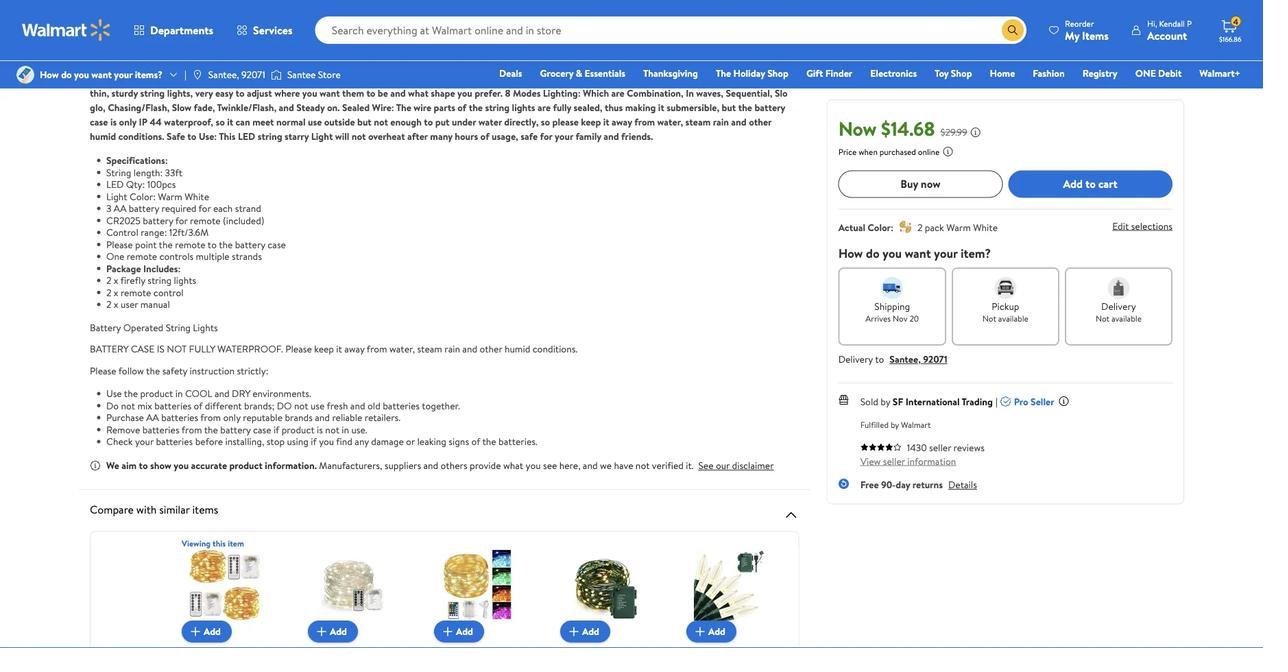 Task type: vqa. For each thing, say whether or not it's contained in the screenshot.
or
yes



Task type: locate. For each thing, give the bounding box(es) containing it.
can down twinkle/flash,
[[236, 115, 250, 128]]

0 horizontal spatial away
[[345, 342, 365, 356]]

case
[[90, 115, 108, 128], [268, 238, 286, 251], [253, 423, 271, 436]]

shop right the toy
[[952, 67, 973, 80]]

walmart+
[[1200, 67, 1241, 80]]

1 x from the top
[[114, 274, 118, 287]]

0 horizontal spatial rain
[[445, 342, 460, 356]]

turn up feet,100
[[325, 57, 343, 71]]

of left '12ft.'
[[200, 57, 209, 71]]

each
[[214, 72, 234, 85]]

not right the do
[[294, 399, 308, 412]]

not inside delivery not available
[[1096, 312, 1110, 324]]

1 vertical spatial ,
[[496, 72, 498, 85]]

which
[[583, 86, 609, 99]]

but down the waves,
[[722, 101, 736, 114]]

items
[[192, 502, 218, 517]]

keep inside 'remote control: with a remote in hand, you can easily turn on/off the lights; adjust the brightness; switch from flash to twinkle to slow fade to steady on etc. control your lights in the distance of 12ft. to avoid forgetting to turn off the lights, you can set timer , the twinkle lights will be 6 hours on and 18 hours off per day. all is in your control! bright firefly lights: each fairy light is 33 feet,100 led twinkle lights glow a white lights , which are so bright and adding some romantic ambiance. these are thin, sturdy string lights, very easy to adjust where you want them to be and what shape you prefer. 8 modes lighting: which are combination, in waves, sequential, slo glo, chasing/flash, slow fade, twinkle/flash, and steady on. sealed wire: the wire parts of the string lights are fully sealed, thus making it submersible, but the battery case is only ip 44 waterproof, so it can meet normal use outside but not enough to put under water directly, so please keep it away from water, steam rain and other humid conditions. safe to use: this led string starry light will not overheat after many hours of usage, safe for your family and friends.'
[[581, 115, 601, 128]]

so left please
[[541, 115, 550, 128]]

string inside specifications: string length: 33ft led qty: 100pcs light color: warm white 3 aa battery required for each strand cr2025 battery for remote (included) control range: 12ft/3.6m please point the remote to the battery case one remote controls multiple strands package includes: 2 x firefly string lights 2 x remote control 2 x user manual
[[106, 166, 131, 179]]

battery
[[90, 342, 129, 356]]

, down brightness;
[[479, 57, 481, 71]]

1 horizontal spatial on
[[718, 43, 729, 56]]

not down the intent image for delivery
[[1096, 312, 1110, 324]]

1 add to cart image from the left
[[187, 623, 204, 640]]

remote up '12ft.'
[[191, 43, 221, 56]]

4.128 stars out of 5, based on 1430 seller reviews element
[[861, 443, 902, 451]]

is down chasing/flash,
[[110, 115, 117, 128]]

hours up romantic
[[662, 57, 686, 71]]

add for loende christmas lights, 50 led 17 ft battery operated fairy lights for home party garden christmas decoration, 1 pack image at bottom
[[582, 625, 600, 638]]

1 add button from the left
[[182, 621, 232, 643]]

cr2025
[[106, 214, 141, 227]]

1 vertical spatial other
[[480, 342, 503, 356]]

0 horizontal spatial only
[[119, 115, 137, 128]]

seller down 4.128 stars out of 5, based on 1430 seller reviews element
[[883, 454, 906, 468]]

2 horizontal spatial can
[[422, 57, 437, 71]]

case right the strands
[[268, 238, 286, 251]]

0 horizontal spatial control
[[106, 226, 138, 239]]

sealed
[[342, 101, 370, 114]]

2 vertical spatial product
[[229, 459, 263, 472]]

row header inside row
[[91, 549, 162, 648]]

keep
[[581, 115, 601, 128], [314, 342, 334, 356]]

0 vertical spatial away
[[612, 115, 632, 128]]

the right use
[[124, 387, 138, 400]]

our
[[716, 459, 730, 472]]

only left 'ip'
[[119, 115, 137, 128]]

intent image for delivery image
[[1108, 277, 1130, 299]]

1 shop from the left
[[768, 67, 789, 80]]

brightness;
[[457, 43, 503, 56]]

santee, down nov
[[890, 352, 921, 366]]

0 horizontal spatial delivery
[[839, 352, 873, 366]]

row
[[91, 538, 1172, 648]]

using
[[287, 435, 309, 448]]

case down glo,
[[90, 115, 108, 128]]

the down brightness;
[[484, 57, 497, 71]]

information
[[908, 454, 957, 468]]

grocery & essentials link
[[534, 66, 632, 81]]

twinkle up which
[[500, 57, 530, 71]]

walmart image
[[22, 19, 111, 41]]

use left fresh
[[311, 399, 325, 412]]

aa inside the use the product in cool and dry environments. do not mix batteries of different brands; do not use fresh and old batteries together. purchase aa batteries from only reputable brands and reliable retailers. remove batteries from the battery case if product is not in use. check your batteries before installing, stop using if you find any damage or leaking signs of the batteries.
[[146, 411, 159, 424]]

edit selections
[[1113, 219, 1173, 233]]

want for how do you want your item?
[[905, 245, 931, 262]]

registry
[[1083, 67, 1118, 80]]

now $14.68
[[839, 115, 936, 142]]

steady
[[689, 43, 716, 56]]

wire:
[[372, 101, 394, 114]]

 image
[[16, 66, 34, 84], [271, 68, 282, 82]]

12ft/3.6m
[[169, 226, 209, 239]]

delivery up sold
[[839, 352, 873, 366]]

family
[[576, 129, 602, 143]]

do left 'control!' at the left
[[61, 68, 72, 81]]

compare with similar items image
[[783, 507, 800, 523]]

slow
[[172, 101, 192, 114]]

the inside 'remote control: with a remote in hand, you can easily turn on/off the lights; adjust the brightness; switch from flash to twinkle to slow fade to steady on etc. control your lights in the distance of 12ft. to avoid forgetting to turn off the lights, you can set timer , the twinkle lights will be 6 hours on and 18 hours off per day. all is in your control! bright firefly lights: each fairy light is 33 feet,100 led twinkle lights glow a white lights , which are so bright and adding some romantic ambiance. these are thin, sturdy string lights, very easy to adjust where you want them to be and what shape you prefer. 8 modes lighting: which are combination, in waves, sequential, slo glo, chasing/flash, slow fade, twinkle/flash, and steady on. sealed wire: the wire parts of the string lights are fully sealed, thus making it submersible, but the battery case is only ip 44 waterproof, so it can meet normal use outside but not enough to put under water directly, so please keep it away from water, steam rain and other humid conditions. safe to use: this led string starry light will not overheat after many hours of usage, safe for your family and friends.'
[[396, 101, 412, 114]]

turn right easily
[[319, 43, 337, 56]]

0 vertical spatial water,
[[658, 115, 683, 128]]

want for how do you want your items?
[[91, 68, 112, 81]]

2 vertical spatial want
[[905, 245, 931, 262]]

lights
[[111, 57, 134, 71], [533, 57, 556, 71], [390, 72, 413, 85], [470, 72, 493, 85], [512, 101, 536, 114], [174, 274, 196, 287]]

the down control:
[[146, 57, 160, 71]]

1 horizontal spatial want
[[320, 86, 340, 99]]

delivery inside delivery not available
[[1102, 300, 1137, 313]]

0 horizontal spatial the
[[396, 101, 412, 114]]

please down cr2025
[[106, 238, 133, 251]]

your down pack
[[934, 245, 958, 262]]

online
[[919, 146, 940, 157]]

2 off from the left
[[688, 57, 701, 71]]

string
[[140, 86, 165, 99], [485, 101, 510, 114], [258, 129, 282, 143], [148, 274, 172, 287]]

damage
[[371, 435, 404, 448]]

the left 'lights;' on the left top of the page
[[368, 43, 382, 56]]

hours down under
[[455, 129, 478, 143]]

2 not from the left
[[1096, 312, 1110, 324]]

pro seller info image
[[1059, 396, 1070, 407]]

price
[[839, 146, 857, 157]]

add to cart image down outdoor string lights 200led 66ft battery operated led rope lights with remote indoor timer fairy lights for patio easter christmas party cool white image
[[314, 623, 330, 640]]

seller
[[930, 441, 952, 454], [883, 454, 906, 468]]

use inside the use the product in cool and dry environments. do not mix batteries of different brands; do not use fresh and old batteries together. purchase aa batteries from only reputable brands and reliable retailers. remove batteries from the battery case if product is not in use. check your batteries before installing, stop using if you find any damage or leaking signs of the batteries.
[[311, 399, 325, 412]]

delivery not available
[[1096, 300, 1142, 324]]

for right safe
[[540, 129, 553, 143]]

add to cart
[[1064, 176, 1118, 191]]

what up wire
[[408, 86, 429, 99]]

slow
[[636, 43, 654, 56]]

1 horizontal spatial  image
[[271, 68, 282, 82]]

use:
[[199, 129, 217, 143]]

1 horizontal spatial santee,
[[890, 352, 921, 366]]

1 horizontal spatial not
[[1096, 312, 1110, 324]]

1 horizontal spatial aa
[[146, 411, 159, 424]]

1 vertical spatial want
[[320, 86, 340, 99]]

is right all
[[752, 57, 758, 71]]

3 add to cart image from the left
[[440, 623, 456, 640]]

for left each
[[199, 202, 211, 215]]

add for outdoor string lights 200led 66ft battery operated led rope lights with remote indoor timer fairy lights for patio easter christmas party cool white image
[[330, 625, 347, 638]]

old
[[368, 399, 381, 412]]

finder
[[826, 67, 853, 80]]

5 add button from the left
[[687, 621, 737, 643]]

keep up fresh
[[314, 342, 334, 356]]

to left 'cart'
[[1086, 176, 1096, 191]]

&
[[576, 67, 583, 80]]

manual
[[140, 298, 170, 311]]

cart
[[1099, 176, 1118, 191]]

lights up 'directly,'
[[512, 101, 536, 114]]

so up 'this'
[[216, 115, 225, 128]]

to right them
[[367, 86, 376, 99]]

on
[[718, 43, 729, 56], [621, 57, 631, 71]]

1 vertical spatial santee,
[[890, 352, 921, 366]]

battery case is not fully waterproof. please keep it away from water, steam rain and other humid conditions.
[[90, 342, 578, 356]]

battery inside 'remote control: with a remote in hand, you can easily turn on/off the lights; adjust the brightness; switch from flash to twinkle to slow fade to steady on etc. control your lights in the distance of 12ft. to avoid forgetting to turn off the lights, you can set timer , the twinkle lights will be 6 hours on and 18 hours off per day. all is in your control! bright firefly lights: each fairy light is 33 feet,100 led twinkle lights glow a white lights , which are so bright and adding some romantic ambiance. these are thin, sturdy string lights, very easy to adjust where you want them to be and what shape you prefer. 8 modes lighting: which are combination, in waves, sequential, slo glo, chasing/flash, slow fade, twinkle/flash, and steady on. sealed wire: the wire parts of the string lights are fully sealed, thus making it submersible, but the battery case is only ip 44 waterproof, so it can meet normal use outside but not enough to put under water directly, so please keep it away from water, steam rain and other humid conditions. safe to use: this led string starry light will not overheat after many hours of usage, safe for your family and friends.'
[[755, 101, 786, 114]]

white
[[444, 72, 468, 85]]

1 horizontal spatial rain
[[713, 115, 729, 128]]

steam down submersible,
[[686, 115, 711, 128]]

not down intent image for pickup
[[983, 312, 997, 324]]

battery down different at the left bottom of page
[[220, 423, 251, 436]]

available for delivery
[[1112, 312, 1142, 324]]

0 vertical spatial control
[[749, 43, 781, 56]]

in left use.
[[342, 423, 349, 436]]

delivery for not
[[1102, 300, 1137, 313]]

do for how do you want your items?
[[61, 68, 72, 81]]

1 horizontal spatial other
[[749, 115, 772, 128]]

0 vertical spatial only
[[119, 115, 137, 128]]

1 horizontal spatial light
[[311, 129, 333, 143]]

1 vertical spatial string
[[166, 321, 191, 334]]

departments
[[150, 23, 213, 38]]

by right fulfilled
[[891, 419, 900, 431]]

use
[[106, 387, 122, 400]]

services
[[253, 23, 293, 38]]

0 vertical spatial what
[[408, 86, 429, 99]]

international
[[906, 395, 960, 408]]

1 horizontal spatial seller
[[930, 441, 952, 454]]

, left deals
[[496, 72, 498, 85]]

buy now
[[901, 176, 941, 191]]

0 vertical spatial the
[[716, 67, 732, 80]]

1 vertical spatial light
[[106, 190, 127, 203]]

humid inside 'remote control: with a remote in hand, you can easily turn on/off the lights; adjust the brightness; switch from flash to twinkle to slow fade to steady on etc. control your lights in the distance of 12ft. to avoid forgetting to turn off the lights, you can set timer , the twinkle lights will be 6 hours on and 18 hours off per day. all is in your control! bright firefly lights: each fairy light is 33 feet,100 led twinkle lights glow a white lights , which are so bright and adding some romantic ambiance. these are thin, sturdy string lights, very easy to adjust where you want them to be and what shape you prefer. 8 modes lighting: which are combination, in waves, sequential, slo glo, chasing/flash, slow fade, twinkle/flash, and steady on. sealed wire: the wire parts of the string lights are fully sealed, thus making it submersible, but the battery case is only ip 44 waterproof, so it can meet normal use outside but not enough to put under water directly, so please keep it away from water, steam rain and other humid conditions. safe to use: this led string starry light will not overheat after many hours of usage, safe for your family and friends.'
[[90, 129, 116, 143]]

0 horizontal spatial twinkle
[[357, 72, 388, 85]]

after
[[408, 129, 428, 143]]

operated
[[123, 321, 163, 334]]

1 not from the left
[[983, 312, 997, 324]]

2 horizontal spatial led
[[337, 72, 355, 85]]

water, inside 'remote control: with a remote in hand, you can easily turn on/off the lights; adjust the brightness; switch from flash to twinkle to slow fade to steady on etc. control your lights in the distance of 12ft. to avoid forgetting to turn off the lights, you can set timer , the twinkle lights will be 6 hours on and 18 hours off per day. all is in your control! bright firefly lights: each fairy light is 33 feet,100 led twinkle lights glow a white lights , which are so bright and adding some romantic ambiance. these are thin, sturdy string lights, very easy to adjust where you want them to be and what shape you prefer. 8 modes lighting: which are combination, in waves, sequential, slo glo, chasing/flash, slow fade, twinkle/flash, and steady on. sealed wire: the wire parts of the string lights are fully sealed, thus making it submersible, but the battery case is only ip 44 waterproof, so it can meet normal use outside but not enough to put under water directly, so please keep it away from water, steam rain and other humid conditions. safe to use: this led string starry light will not overheat after many hours of usage, safe for your family and friends.'
[[658, 115, 683, 128]]

for inside 'remote control: with a remote in hand, you can easily turn on/off the lights; adjust the brightness; switch from flash to twinkle to slow fade to steady on etc. control your lights in the distance of 12ft. to avoid forgetting to turn off the lights, you can set timer , the twinkle lights will be 6 hours on and 18 hours off per day. all is in your control! bright firefly lights: each fairy light is 33 feet,100 led twinkle lights glow a white lights , which are so bright and adding some romantic ambiance. these are thin, sturdy string lights, very easy to adjust where you want them to be and what shape you prefer. 8 modes lighting: which are combination, in waves, sequential, slo glo, chasing/flash, slow fade, twinkle/flash, and steady on. sealed wire: the wire parts of the string lights are fully sealed, thus making it submersible, but the battery case is only ip 44 waterproof, so it can meet normal use outside but not enough to put under water directly, so please keep it away from water, steam rain and other humid conditions. safe to use: this led string starry light will not overheat after many hours of usage, safe for your family and friends.'
[[540, 129, 553, 143]]

add down outdoor string lights 200led 66ft battery operated led rope lights with remote indoor timer fairy lights for patio easter christmas party cool white image
[[330, 625, 347, 638]]

keep up family
[[581, 115, 601, 128]]

santee, 92071 button
[[890, 352, 948, 366]]

to up feet,100
[[314, 57, 323, 71]]

 image
[[192, 69, 203, 80]]

0 horizontal spatial conditions.
[[118, 129, 164, 143]]

installing,
[[225, 435, 264, 448]]

check
[[106, 435, 133, 448]]

seller right 1430
[[930, 441, 952, 454]]

provide
[[470, 459, 501, 472]]

3 x from the top
[[114, 298, 118, 311]]

add button for whatook christmas fairy lights, string lights battery operated & usb plug-in 39ft 120 led 16 color changing with remote timer, waterproof 3aa battery and usb powered led twinkle lights "image"
[[434, 621, 484, 643]]

3 add button from the left
[[434, 621, 484, 643]]

from down the cool
[[182, 423, 202, 436]]

of
[[200, 57, 209, 71], [458, 101, 467, 114], [481, 129, 490, 143], [194, 399, 203, 412], [472, 435, 481, 448]]

1 vertical spatial conditions.
[[533, 342, 578, 356]]

row containing add
[[91, 538, 1172, 648]]

control inside 'remote control: with a remote in hand, you can easily turn on/off the lights; adjust the brightness; switch from flash to twinkle to slow fade to steady on etc. control your lights in the distance of 12ft. to avoid forgetting to turn off the lights, you can set timer , the twinkle lights will be 6 hours on and 18 hours off per day. all is in your control! bright firefly lights: each fairy light is 33 feet,100 led twinkle lights glow a white lights , which are so bright and adding some romantic ambiance. these are thin, sturdy string lights, very easy to adjust where you want them to be and what shape you prefer. 8 modes lighting: which are combination, in waves, sequential, slo glo, chasing/flash, slow fade, twinkle/flash, and steady on. sealed wire: the wire parts of the string lights are fully sealed, thus making it submersible, but the battery case is only ip 44 waterproof, so it can meet normal use outside but not enough to put under water directly, so please keep it away from water, steam rain and other humid conditions. safe to use: this led string starry light will not overheat after many hours of usage, safe for your family and friends.'
[[749, 43, 781, 56]]

for
[[540, 129, 553, 143], [199, 202, 211, 215], [175, 214, 188, 227]]

by left sf
[[881, 395, 891, 408]]

the right point on the left top of page
[[159, 238, 173, 251]]

1 vertical spatial only
[[223, 411, 241, 424]]

prefer.
[[475, 86, 503, 99]]

0 vertical spatial aa
[[114, 202, 127, 215]]

warm right pack
[[947, 220, 971, 234]]

available inside delivery not available
[[1112, 312, 1142, 324]]

0 horizontal spatial what
[[408, 86, 429, 99]]

santee, 92071
[[208, 68, 265, 81]]

0 horizontal spatial how
[[40, 68, 59, 81]]

4 add button from the left
[[561, 621, 611, 643]]

2 shop from the left
[[952, 67, 973, 80]]

a right glow
[[438, 72, 442, 85]]

0 vertical spatial steam
[[686, 115, 711, 128]]

1 horizontal spatial a
[[438, 72, 442, 85]]

essentials
[[585, 67, 626, 80]]

0 vertical spatial use
[[308, 115, 322, 128]]

warm inside specifications: string length: 33ft led qty: 100pcs light color: warm white 3 aa battery required for each strand cr2025 battery for remote (included) control range: 12ft/3.6m please point the remote to the battery case one remote controls multiple strands package includes: 2 x firefly string lights 2 x remote control 2 x user manual
[[158, 190, 182, 203]]

any
[[355, 435, 369, 448]]

santee, up easy
[[208, 68, 239, 81]]

1 vertical spatial will
[[335, 129, 350, 143]]

be up 'wire:'
[[378, 86, 388, 99]]

string up water
[[485, 101, 510, 114]]

what inside 'remote control: with a remote in hand, you can easily turn on/off the lights; adjust the brightness; switch from flash to twinkle to slow fade to steady on etc. control your lights in the distance of 12ft. to avoid forgetting to turn off the lights, you can set timer , the twinkle lights will be 6 hours on and 18 hours off per day. all is in your control! bright firefly lights: each fairy light is 33 feet,100 led twinkle lights glow a white lights , which are so bright and adding some romantic ambiance. these are thin, sturdy string lights, very easy to adjust where you want them to be and what shape you prefer. 8 modes lighting: which are combination, in waves, sequential, slo glo, chasing/flash, slow fade, twinkle/flash, and steady on. sealed wire: the wire parts of the string lights are fully sealed, thus making it submersible, but the battery case is only ip 44 waterproof, so it can meet normal use outside but not enough to put under water directly, so please keep it away from water, steam rain and other humid conditions. safe to use: this led string starry light will not overheat after many hours of usage, safe for your family and friends.'
[[408, 86, 429, 99]]

1 horizontal spatial humid
[[505, 342, 531, 356]]

the left safety
[[146, 364, 160, 377]]

$29.99
[[941, 125, 968, 139]]

it
[[659, 101, 665, 114], [227, 115, 233, 128], [604, 115, 610, 128], [336, 342, 342, 356]]

0 vertical spatial delivery
[[1102, 300, 1137, 313]]

0 horizontal spatial not
[[983, 312, 997, 324]]

1 vertical spatial twinkle
[[500, 57, 530, 71]]

4 add to cart image from the left
[[566, 623, 582, 640]]

how do you want your items?
[[40, 68, 163, 81]]

friends.
[[622, 129, 653, 143]]

specifications:
[[106, 154, 168, 167]]

1 vertical spatial warm
[[947, 220, 971, 234]]

1 vertical spatial how
[[839, 245, 863, 262]]

1 horizontal spatial can
[[277, 43, 291, 56]]

safe
[[521, 129, 538, 143]]

1 horizontal spatial how
[[839, 245, 863, 262]]

1 vertical spatial adjust
[[247, 86, 272, 99]]

lights:
[[183, 72, 212, 85]]

1 horizontal spatial steam
[[686, 115, 711, 128]]

1 horizontal spatial lights,
[[376, 57, 402, 71]]

0 vertical spatial a
[[184, 43, 189, 56]]

string inside specifications: string length: 33ft led qty: 100pcs light color: warm white 3 aa battery required for each strand cr2025 battery for remote (included) control range: 12ft/3.6m please point the remote to the battery case one remote controls multiple strands package includes: 2 x firefly string lights 2 x remote control 2 x user manual
[[148, 274, 172, 287]]

do
[[61, 68, 72, 81], [866, 245, 880, 262]]

use down the steady
[[308, 115, 322, 128]]

1 vertical spatial keep
[[314, 342, 334, 356]]

led inside specifications: string length: 33ft led qty: 100pcs light color: warm white 3 aa battery required for each strand cr2025 battery for remote (included) control range: 12ft/3.6m please point the remote to the battery case one remote controls multiple strands package includes: 2 x firefly string lights 2 x remote control 2 x user manual
[[106, 178, 124, 191]]

0 horizontal spatial available
[[999, 312, 1029, 324]]

we aim to show you accurate product information. manufacturers, suppliers and others provide what you see here, and we have not verified it. see our disclaimer
[[106, 459, 774, 472]]

in up these
[[761, 57, 768, 71]]

white up item?
[[974, 220, 998, 234]]

control up all
[[749, 43, 781, 56]]

1 available from the left
[[999, 312, 1029, 324]]

some
[[631, 72, 653, 85]]

aa
[[114, 202, 127, 215], [146, 411, 159, 424]]

1 horizontal spatial only
[[223, 411, 241, 424]]

but down sealed
[[357, 115, 372, 128]]

submersible,
[[667, 101, 720, 114]]

white left each
[[185, 190, 209, 203]]

0 horizontal spatial ,
[[479, 57, 481, 71]]

lights down controls
[[174, 274, 196, 287]]

warm down the 33ft
[[158, 190, 182, 203]]

light inside specifications: string length: 33ft led qty: 100pcs light color: warm white 3 aa battery required for each strand cr2025 battery for remote (included) control range: 12ft/3.6m please point the remote to the battery case one remote controls multiple strands package includes: 2 x firefly string lights 2 x remote control 2 x user manual
[[106, 190, 127, 203]]

0 vertical spatial want
[[91, 68, 112, 81]]

led up them
[[337, 72, 355, 85]]

and
[[634, 57, 649, 71], [583, 72, 598, 85], [391, 86, 406, 99], [279, 101, 294, 114], [732, 115, 747, 128], [604, 129, 619, 143], [463, 342, 478, 356], [215, 387, 230, 400], [350, 399, 365, 412], [315, 411, 330, 424], [424, 459, 439, 472], [583, 459, 598, 472]]

p
[[1188, 17, 1192, 29]]

 image for how do you want your items?
[[16, 66, 34, 84]]

1 horizontal spatial water,
[[658, 115, 683, 128]]

fully
[[189, 342, 215, 356]]

on.
[[327, 101, 340, 114]]

1 vertical spatial delivery
[[839, 352, 873, 366]]

1 vertical spatial water,
[[390, 342, 415, 356]]

information.
[[265, 459, 317, 472]]

off left per
[[688, 57, 701, 71]]

what down batteries.
[[504, 459, 524, 472]]

to left the strands
[[208, 238, 217, 251]]

seller for 1430
[[930, 441, 952, 454]]

reputable
[[243, 411, 283, 424]]

row header
[[91, 549, 162, 648]]

1 horizontal spatial twinkle
[[500, 57, 530, 71]]

1 vertical spatial the
[[396, 101, 412, 114]]

please down battery
[[90, 364, 116, 377]]

you left see
[[526, 459, 541, 472]]

seller for view
[[883, 454, 906, 468]]

adjust down light
[[247, 86, 272, 99]]

twinkle up them
[[357, 72, 388, 85]]

0 horizontal spatial steam
[[417, 342, 442, 356]]

battery operated string lights
[[90, 321, 218, 334]]

not inside pickup not available
[[983, 312, 997, 324]]

batteries right the old
[[383, 399, 420, 412]]

reviews
[[954, 441, 985, 454]]

1 horizontal spatial off
[[688, 57, 701, 71]]

intent image for shipping image
[[882, 277, 904, 299]]

 image down walmart image
[[16, 66, 34, 84]]

1 horizontal spatial away
[[612, 115, 632, 128]]

off down on/off at the top left of the page
[[345, 57, 358, 71]]

2 vertical spatial please
[[90, 364, 116, 377]]

add to cart image down loende christmas lights, 50 led 17 ft battery operated fairy lights for home party garden christmas decoration, 1 pack image at bottom
[[566, 623, 582, 640]]

not for pickup
[[983, 312, 997, 324]]

0 horizontal spatial a
[[184, 43, 189, 56]]

2 add to cart image from the left
[[314, 623, 330, 640]]

add to cart image
[[187, 623, 204, 640], [314, 623, 330, 640], [440, 623, 456, 640], [566, 623, 582, 640]]

0 horizontal spatial led
[[106, 178, 124, 191]]

case down brands;
[[253, 423, 271, 436]]

battery down the slo
[[755, 101, 786, 114]]

whatook christmas fairy lights, string lights battery operated & usb plug-in 39ft 120 led 16 color changing with remote timer, waterproof 3aa battery and usb powered led twinkle lights image
[[442, 549, 513, 621]]

1 horizontal spatial led
[[238, 129, 255, 143]]

add button for outdoor string lights 200led 66ft battery operated led rope lights with remote indoor timer fairy lights for patio easter christmas party cool white image
[[308, 621, 358, 643]]

it down the combination,
[[659, 101, 665, 114]]

0 horizontal spatial but
[[357, 115, 372, 128]]

2 horizontal spatial for
[[540, 129, 553, 143]]

one
[[1136, 67, 1157, 80]]

only inside the use the product in cool and dry environments. do not mix batteries of different brands; do not use fresh and old batteries together. purchase aa batteries from only reputable brands and reliable retailers. remove batteries from the battery case if product is not in use. check your batteries before installing, stop using if you find any damage or leaking signs of the batteries.
[[223, 411, 241, 424]]

batteries.
[[499, 435, 538, 448]]

manufacturers,
[[319, 459, 382, 472]]

0 vertical spatial |
[[185, 68, 187, 81]]

remote inside 'remote control: with a remote in hand, you can easily turn on/off the lights; adjust the brightness; switch from flash to twinkle to slow fade to steady on etc. control your lights in the distance of 12ft. to avoid forgetting to turn off the lights, you can set timer , the twinkle lights will be 6 hours on and 18 hours off per day. all is in your control! bright firefly lights: each fairy light is 33 feet,100 led twinkle lights glow a white lights , which are so bright and adding some romantic ambiance. these are thin, sturdy string lights, very easy to adjust where you want them to be and what shape you prefer. 8 modes lighting: which are combination, in waves, sequential, slo glo, chasing/flash, slow fade, twinkle/flash, and steady on. sealed wire: the wire parts of the string lights are fully sealed, thus making it submersible, but the battery case is only ip 44 waterproof, so it can meet normal use outside but not enough to put under water directly, so please keep it away from water, steam rain and other humid conditions. safe to use: this led string starry light will not overheat after many hours of usage, safe for your family and friends.'
[[191, 43, 221, 56]]

0 vertical spatial string
[[106, 166, 131, 179]]

1430
[[907, 441, 927, 454]]

0 horizontal spatial |
[[185, 68, 187, 81]]

day.
[[719, 57, 736, 71]]

glow
[[415, 72, 435, 85]]

we
[[600, 459, 612, 472]]

case inside the use the product in cool and dry environments. do not mix batteries of different brands; do not use fresh and old batteries together. purchase aa batteries from only reputable brands and reliable retailers. remove batteries from the battery case if product is not in use. check your batteries before installing, stop using if you find any damage or leaking signs of the batteries.
[[253, 423, 271, 436]]

2 available from the left
[[1112, 312, 1142, 324]]

string down the meet on the left top of page
[[258, 129, 282, 143]]

making
[[626, 101, 656, 114]]

how for how do you want your item?
[[839, 245, 863, 262]]

add down loende christmas lights, 50 led 17 ft battery operated fairy lights for home party garden christmas decoration, 1 pack image at bottom
[[582, 625, 600, 638]]

how down actual
[[839, 245, 863, 262]]

use
[[308, 115, 322, 128], [311, 399, 325, 412]]

Search search field
[[315, 16, 1027, 44]]

2 add button from the left
[[308, 621, 358, 643]]

1 horizontal spatial conditions.
[[533, 342, 578, 356]]

3
[[106, 202, 111, 215]]

to inside button
[[1086, 176, 1096, 191]]

it up fresh
[[336, 342, 342, 356]]

available inside pickup not available
[[999, 312, 1029, 324]]

0 vertical spatial case
[[90, 115, 108, 128]]

directly,
[[505, 115, 539, 128]]

brands
[[285, 411, 313, 424]]

want
[[91, 68, 112, 81], [320, 86, 340, 99], [905, 245, 931, 262]]

0 horizontal spatial other
[[480, 342, 503, 356]]

12ft.
[[211, 57, 230, 71]]

loende christmas lights, 50 led 17 ft battery operated fairy lights for home party garden christmas decoration, 1 pack image
[[568, 549, 639, 621]]

1 vertical spatial lights,
[[167, 86, 193, 99]]

0 horizontal spatial water,
[[390, 342, 415, 356]]

0 horizontal spatial aa
[[114, 202, 127, 215]]



Task type: describe. For each thing, give the bounding box(es) containing it.
0 vertical spatial but
[[722, 101, 736, 114]]

not down outside
[[352, 129, 366, 143]]

one
[[106, 250, 124, 263]]

0 vertical spatial product
[[140, 387, 173, 400]]

forgetting
[[268, 57, 311, 71]]

outside
[[324, 115, 355, 128]]

the down the (included)
[[219, 238, 233, 251]]

to left put
[[424, 115, 433, 128]]

length:
[[134, 166, 163, 179]]

delivery for to
[[839, 352, 873, 366]]

1 vertical spatial product
[[282, 423, 315, 436]]

strand
[[235, 202, 261, 215]]

kendall
[[1160, 17, 1186, 29]]

it.
[[686, 459, 694, 472]]

search icon image
[[1008, 25, 1019, 36]]

to left slow
[[625, 43, 634, 56]]

not down 'wire:'
[[374, 115, 388, 128]]

1 horizontal spatial string
[[166, 321, 191, 334]]

includes:
[[143, 262, 181, 275]]

of up under
[[458, 101, 467, 114]]

of down water
[[481, 129, 490, 143]]

Walmart Site-Wide search field
[[315, 16, 1027, 44]]

intent image for pickup image
[[995, 277, 1017, 299]]

away inside 'remote control: with a remote in hand, you can easily turn on/off the lights; adjust the brightness; switch from flash to twinkle to slow fade to steady on etc. control your lights in the distance of 12ft. to avoid forgetting to turn off the lights, you can set timer , the twinkle lights will be 6 hours on and 18 hours off per day. all is in your control! bright firefly lights: each fairy light is 33 feet,100 led twinkle lights glow a white lights , which are so bright and adding some romantic ambiance. these are thin, sturdy string lights, very easy to adjust where you want them to be and what shape you prefer. 8 modes lighting: which are combination, in waves, sequential, slo glo, chasing/flash, slow fade, twinkle/flash, and steady on. sealed wire: the wire parts of the string lights are fully sealed, thus making it submersible, but the battery case is only ip 44 waterproof, so it can meet normal use outside but not enough to put under water directly, so please keep it away from water, steam rain and other humid conditions. safe to use: this led string starry light will not overheat after many hours of usage, safe for your family and friends.'
[[612, 115, 632, 128]]

pack
[[925, 220, 945, 234]]

2 x from the top
[[114, 286, 118, 299]]

from up the old
[[367, 342, 387, 356]]

add button for loende christmas lights, 50 led 17 ft battery operated fairy lights for home party garden christmas decoration, 1 pack image at bottom
[[561, 621, 611, 643]]

outdoor string lights 200led 66ft battery operated led rope lights with remote indoor timer fairy lights for patio easter christmas party cool white image
[[316, 549, 387, 621]]

water
[[479, 115, 502, 128]]

lights up 'control!' at the left
[[111, 57, 134, 71]]

not for delivery
[[1096, 312, 1110, 324]]

1430 seller reviews
[[907, 441, 985, 454]]

how for how do you want your items?
[[40, 68, 59, 81]]

product details image
[[783, 18, 800, 34]]

add to cart image for outdoor string lights 200led 66ft battery operated led rope lights with remote indoor timer fairy lights for patio easter christmas party cool white image
[[314, 623, 330, 640]]

the down the sequential,
[[739, 101, 753, 114]]

add inside button
[[1064, 176, 1083, 191]]

buy
[[901, 176, 919, 191]]

gift finder
[[807, 67, 853, 80]]

fashion
[[1033, 67, 1065, 80]]

you up avoid
[[259, 43, 274, 56]]

do for how do you want your item?
[[866, 245, 880, 262]]

set
[[439, 57, 451, 71]]

your down the remote
[[90, 57, 108, 71]]

lights up bright
[[533, 57, 556, 71]]

see
[[543, 459, 557, 472]]

verified
[[652, 459, 684, 472]]

to right the fade
[[678, 43, 687, 56]]

to up 6
[[580, 43, 589, 56]]

your down please
[[555, 129, 574, 143]]

0 vertical spatial led
[[337, 72, 355, 85]]

battery up point on the left top of page
[[143, 214, 173, 227]]

1 horizontal spatial be
[[575, 57, 585, 71]]

legal information image
[[943, 146, 954, 157]]

lights up prefer.
[[470, 72, 493, 85]]

1 vertical spatial but
[[357, 115, 372, 128]]

1 vertical spatial be
[[378, 86, 388, 99]]

add for "magotan 18ft 50 led christmas lights battery string lights timer memory function usb & battery powered waterproof string lights fo" image
[[709, 625, 726, 638]]

2 horizontal spatial hours
[[662, 57, 686, 71]]

1 horizontal spatial warm
[[947, 220, 971, 234]]

firefly
[[121, 274, 145, 287]]

add button for 2 set fairy lights battery operated - led string lights 8 modes 33ft 100 led starry lights - copper wire firefly lights for wedding birthday party christmas decoration - warm white image
[[182, 621, 232, 643]]

add to cart image for 2 set fairy lights battery operated - led string lights 8 modes 33ft 100 led starry lights - copper wire firefly lights for wedding birthday party christmas decoration - warm white image
[[187, 623, 204, 640]]

account
[[1148, 28, 1188, 43]]

battery down qty:
[[129, 202, 159, 215]]

to down waterproof,
[[187, 129, 196, 143]]

aa inside specifications: string length: 33ft led qty: 100pcs light color: warm white 3 aa battery required for each strand cr2025 battery for remote (included) control range: 12ft/3.6m please point the remote to the battery case one remote controls multiple strands package includes: 2 x firefly string lights 2 x remote control 2 x user manual
[[114, 202, 127, 215]]

together.
[[422, 399, 460, 412]]

follow
[[119, 364, 144, 377]]

from down making
[[635, 115, 655, 128]]

0 horizontal spatial santee,
[[208, 68, 239, 81]]

to down fairy
[[236, 86, 245, 99]]

timer
[[454, 57, 476, 71]]

leaking
[[417, 435, 447, 448]]

add to cart image for whatook christmas fairy lights, string lights battery operated & usb plug-in 39ft 120 led 16 color changing with remote timer, waterproof 3aa battery and usb powered led twinkle lights "image"
[[440, 623, 456, 640]]

case inside specifications: string length: 33ft led qty: 100pcs light color: warm white 3 aa battery required for each strand cr2025 battery for remote (included) control range: 12ft/3.6m please point the remote to the battery case one remote controls multiple strands package includes: 2 x firefly string lights 2 x remote control 2 x user manual
[[268, 238, 286, 251]]

view seller information link
[[861, 454, 957, 468]]

is left 33
[[279, 72, 286, 85]]

0 vertical spatial can
[[277, 43, 291, 56]]

batteries right mix
[[155, 399, 192, 412]]

1 vertical spatial away
[[345, 342, 365, 356]]

1 vertical spatial led
[[238, 129, 255, 143]]

1 off from the left
[[345, 57, 358, 71]]

to left santee, 92071 button
[[876, 352, 885, 366]]

1 vertical spatial a
[[438, 72, 442, 85]]

from up before
[[201, 411, 221, 424]]

1 vertical spatial steam
[[417, 342, 442, 356]]

not right do
[[121, 399, 135, 412]]

string down items? at left top
[[140, 86, 165, 99]]

view seller information
[[861, 454, 957, 468]]

viewing
[[182, 538, 211, 549]]

learn more about strikethrough prices image
[[971, 126, 982, 137]]

the up under
[[469, 101, 483, 114]]

you inside the use the product in cool and dry environments. do not mix batteries of different brands; do not use fresh and old batteries together. purchase aa batteries from only reputable brands and reliable retailers. remove batteries from the battery case if product is not in use. check your batteries before installing, stop using if you find any damage or leaking signs of the batteries.
[[319, 435, 334, 448]]

not down fresh
[[325, 423, 340, 436]]

items?
[[135, 68, 163, 81]]

remote up firefly
[[127, 250, 157, 263]]

use.
[[352, 423, 367, 436]]

details
[[949, 478, 978, 491]]

sold
[[861, 395, 879, 408]]

available for pickup
[[999, 312, 1029, 324]]

santee store
[[287, 68, 341, 81]]

the down different at the left bottom of page
[[204, 423, 218, 436]]

it up 'this'
[[227, 115, 233, 128]]

fulfilled by walmart
[[861, 419, 931, 431]]

1 vertical spatial what
[[504, 459, 524, 472]]

of right signs
[[472, 435, 481, 448]]

0 vertical spatial 92071
[[242, 68, 265, 81]]

switch
[[506, 43, 533, 56]]

2 set fairy lights battery operated - led string lights 8 modes 33ft 100 led starry lights - copper wire firefly lights for wedding birthday party christmas decoration - warm white image
[[189, 549, 261, 621]]

lights;
[[385, 43, 411, 56]]

starry
[[285, 129, 309, 143]]

are up the slo
[[766, 72, 779, 85]]

1 vertical spatial 92071
[[924, 352, 948, 366]]

1 vertical spatial please
[[286, 342, 312, 356]]

fully
[[553, 101, 572, 114]]

shop inside the holiday shop link
[[768, 67, 789, 80]]

magotan 18ft 50 led christmas lights battery string lights timer memory function usb & battery powered waterproof string lights fo image
[[694, 549, 766, 621]]

steam inside 'remote control: with a remote in hand, you can easily turn on/off the lights; adjust the brightness; switch from flash to twinkle to slow fade to steady on etc. control your lights in the distance of 12ft. to avoid forgetting to turn off the lights, you can set timer , the twinkle lights will be 6 hours on and 18 hours off per day. all is in your control! bright firefly lights: each fairy light is 33 feet,100 led twinkle lights glow a white lights , which are so bright and adding some romantic ambiance. these are thin, sturdy string lights, very easy to adjust where you want them to be and what shape you prefer. 8 modes lighting: which are combination, in waves, sequential, slo glo, chasing/flash, slow fade, twinkle/flash, and steady on. sealed wire: the wire parts of the string lights are fully sealed, thus making it submersible, but the battery case is only ip 44 waterproof, so it can meet normal use outside but not enough to put under water directly, so please keep it away from water, steam rain and other humid conditions. safe to use: this led string starry light will not overheat after many hours of usage, safe for your family and friends.'
[[686, 115, 711, 128]]

the down on/off at the top left of the page
[[360, 57, 374, 71]]

battery inside the use the product in cool and dry environments. do not mix batteries of different brands; do not use fresh and old batteries together. purchase aa batteries from only reputable brands and reliable retailers. remove batteries from the battery case if product is not in use. check your batteries before installing, stop using if you find any damage or leaking signs of the batteries.
[[220, 423, 251, 436]]

usage,
[[492, 129, 519, 143]]

to right "aim"
[[139, 459, 148, 472]]

details button
[[949, 478, 978, 491]]

please
[[553, 115, 579, 128]]

add to cart image
[[692, 623, 709, 640]]

only inside 'remote control: with a remote in hand, you can easily turn on/off the lights; adjust the brightness; switch from flash to twinkle to slow fade to steady on etc. control your lights in the distance of 12ft. to avoid forgetting to turn off the lights, you can set timer , the twinkle lights will be 6 hours on and 18 hours off per day. all is in your control! bright firefly lights: each fairy light is 33 feet,100 led twinkle lights glow a white lights , which are so bright and adding some romantic ambiance. these are thin, sturdy string lights, very easy to adjust where you want them to be and what shape you prefer. 8 modes lighting: which are combination, in waves, sequential, slo glo, chasing/flash, slow fade, twinkle/flash, and steady on. sealed wire: the wire parts of the string lights are fully sealed, thus making it submersible, but the battery case is only ip 44 waterproof, so it can meet normal use outside but not enough to put under water directly, so please keep it away from water, steam rain and other humid conditions. safe to use: this led string starry light will not overheat after many hours of usage, safe for your family and friends.'
[[119, 115, 137, 128]]

white inside specifications: string length: 33ft led qty: 100pcs light color: warm white 3 aa battery required for each strand cr2025 battery for remote (included) control range: 12ft/3.6m please point the remote to the battery case one remote controls multiple strands package includes: 2 x firefly string lights 2 x remote control 2 x user manual
[[185, 190, 209, 203]]

from left flash at the top left
[[535, 43, 556, 56]]

rain inside 'remote control: with a remote in hand, you can easily turn on/off the lights; adjust the brightness; switch from flash to twinkle to slow fade to steady on etc. control your lights in the distance of 12ft. to avoid forgetting to turn off the lights, you can set timer , the twinkle lights will be 6 hours on and 18 hours off per day. all is in your control! bright firefly lights: each fairy light is 33 feet,100 led twinkle lights glow a white lights , which are so bright and adding some romantic ambiance. these are thin, sturdy string lights, very easy to adjust where you want them to be and what shape you prefer. 8 modes lighting: which are combination, in waves, sequential, slo glo, chasing/flash, slow fade, twinkle/flash, and steady on. sealed wire: the wire parts of the string lights are fully sealed, thus making it submersible, but the battery case is only ip 44 waterproof, so it can meet normal use outside but not enough to put under water directly, so please keep it away from water, steam rain and other humid conditions. safe to use: this led string starry light will not overheat after many hours of usage, safe for your family and friends.'
[[713, 115, 729, 128]]

you down : on the right top of the page
[[883, 245, 902, 262]]

remote up includes: on the top left of page
[[175, 238, 206, 251]]

add for 2 set fairy lights battery operated - led string lights 8 modes 33ft 100 led starry lights - copper wire firefly lights for wedding birthday party christmas decoration - warm white image
[[204, 625, 221, 638]]

details
[[131, 13, 161, 28]]

33ft
[[165, 166, 183, 179]]

control:
[[125, 43, 160, 56]]

1 horizontal spatial for
[[199, 202, 211, 215]]

sealed,
[[574, 101, 603, 114]]

1 horizontal spatial will
[[558, 57, 573, 71]]

one debit
[[1136, 67, 1182, 80]]

slo
[[775, 86, 788, 99]]

add button for "magotan 18ft 50 led christmas lights battery string lights timer memory function usb & battery powered waterproof string lights fo" image
[[687, 621, 737, 643]]

please inside specifications: string length: 33ft led qty: 100pcs light color: warm white 3 aa battery required for each strand cr2025 battery for remote (included) control range: 12ft/3.6m please point the remote to the battery case one remote controls multiple strands package includes: 2 x firefly string lights 2 x remote control 2 x user manual
[[106, 238, 133, 251]]

home
[[990, 67, 1016, 80]]

under
[[452, 115, 476, 128]]

find
[[336, 435, 353, 448]]

all
[[738, 57, 750, 71]]

so left bright
[[543, 72, 552, 85]]

of left different at the left bottom of page
[[194, 399, 203, 412]]

control inside specifications: string length: 33ft led qty: 100pcs light color: warm white 3 aa battery required for each strand cr2025 battery for remote (included) control range: 12ft/3.6m please point the remote to the battery case one remote controls multiple strands package includes: 2 x firefly string lights 2 x remote control 2 x user manual
[[106, 226, 138, 239]]

1 vertical spatial humid
[[505, 342, 531, 356]]

pickup not available
[[983, 300, 1029, 324]]

are left fully
[[538, 101, 551, 114]]

free
[[861, 478, 879, 491]]

1 vertical spatial turn
[[325, 57, 343, 71]]

other inside 'remote control: with a remote in hand, you can easily turn on/off the lights; adjust the brightness; switch from flash to twinkle to slow fade to steady on etc. control your lights in the distance of 12ft. to avoid forgetting to turn off the lights, you can set timer , the twinkle lights will be 6 hours on and 18 hours off per day. all is in your control! bright firefly lights: each fairy light is 33 feet,100 led twinkle lights glow a white lights , which are so bright and adding some romantic ambiance. these are thin, sturdy string lights, very easy to adjust where you want them to be and what shape you prefer. 8 modes lighting: which are combination, in waves, sequential, slo glo, chasing/flash, slow fade, twinkle/flash, and steady on. sealed wire: the wire parts of the string lights are fully sealed, thus making it submersible, but the battery case is only ip 44 waterproof, so it can meet normal use outside but not enough to put under water directly, so please keep it away from water, steam rain and other humid conditions. safe to use: this led string starry light will not overheat after many hours of usage, safe for your family and friends.'
[[749, 115, 772, 128]]

the inside the holiday shop link
[[716, 67, 732, 80]]

are up the modes at the top left
[[527, 72, 541, 85]]

fairy
[[236, 72, 255, 85]]

lights inside specifications: string length: 33ft led qty: 100pcs light color: warm white 3 aa battery required for each strand cr2025 battery for remote (included) control range: 12ft/3.6m please point the remote to the battery case one remote controls multiple strands package includes: 2 x firefly string lights 2 x remote control 2 x user manual
[[174, 274, 196, 287]]

1 horizontal spatial hours
[[595, 57, 618, 71]]

shop inside "toy shop" link
[[952, 67, 973, 80]]

sold by sf international trading
[[861, 395, 993, 408]]

batteries up show
[[156, 435, 193, 448]]

0 horizontal spatial hours
[[455, 129, 478, 143]]

these
[[740, 72, 764, 85]]

your up the sturdy
[[114, 68, 133, 81]]

is inside the use the product in cool and dry environments. do not mix batteries of different brands; do not use fresh and old batteries together. purchase aa batteries from only reputable brands and reliable retailers. remove batteries from the battery case if product is not in use. check your batteries before installing, stop using if you find any damage or leaking signs of the batteries.
[[317, 423, 323, 436]]

we
[[106, 459, 119, 472]]

1 horizontal spatial white
[[974, 220, 998, 234]]

are down adding
[[612, 86, 625, 99]]

0 vertical spatial turn
[[319, 43, 337, 56]]

you up the steady
[[302, 86, 317, 99]]

product details
[[90, 13, 161, 28]]

1 vertical spatial can
[[422, 57, 437, 71]]

in left the cool
[[175, 387, 183, 400]]

light inside 'remote control: with a remote in hand, you can easily turn on/off the lights; adjust the brightness; switch from flash to twinkle to slow fade to steady on etc. control your lights in the distance of 12ft. to avoid forgetting to turn off the lights, you can set timer , the twinkle lights will be 6 hours on and 18 hours off per day. all is in your control! bright firefly lights: each fairy light is 33 feet,100 led twinkle lights glow a white lights , which are so bright and adding some romantic ambiance. these are thin, sturdy string lights, very easy to adjust where you want them to be and what shape you prefer. 8 modes lighting: which are combination, in waves, sequential, slo glo, chasing/flash, slow fade, twinkle/flash, and steady on. sealed wire: the wire parts of the string lights are fully sealed, thus making it submersible, but the battery case is only ip 44 waterproof, so it can meet normal use outside but not enough to put under water directly, so please keep it away from water, steam rain and other humid conditions. safe to use: this led string starry light will not overheat after many hours of usage, safe for your family and friends.'
[[311, 129, 333, 143]]

0 horizontal spatial lights,
[[167, 86, 193, 99]]

0 horizontal spatial for
[[175, 214, 188, 227]]

or
[[406, 435, 415, 448]]

by for fulfilled
[[891, 419, 900, 431]]

0 horizontal spatial can
[[236, 115, 250, 128]]

lights left glow
[[390, 72, 413, 85]]

1 vertical spatial on
[[621, 57, 631, 71]]

feet,100
[[300, 72, 335, 85]]

1 horizontal spatial if
[[311, 435, 317, 448]]

batteries down the cool
[[161, 411, 198, 424]]

33
[[288, 72, 298, 85]]

services button
[[225, 14, 304, 47]]

you up glow
[[405, 57, 420, 71]]

trading
[[962, 395, 993, 408]]

conditions. inside 'remote control: with a remote in hand, you can easily turn on/off the lights; adjust the brightness; switch from flash to twinkle to slow fade to steady on etc. control your lights in the distance of 12ft. to avoid forgetting to turn off the lights, you can set timer , the twinkle lights will be 6 hours on and 18 hours off per day. all is in your control! bright firefly lights: each fairy light is 33 feet,100 led twinkle lights glow a white lights , which are so bright and adding some romantic ambiance. these are thin, sturdy string lights, very easy to adjust where you want them to be and what shape you prefer. 8 modes lighting: which are combination, in waves, sequential, slo glo, chasing/flash, slow fade, twinkle/flash, and steady on. sealed wire: the wire parts of the string lights are fully sealed, thus making it submersible, but the battery case is only ip 44 waterproof, so it can meet normal use outside but not enough to put under water directly, so please keep it away from water, steam rain and other humid conditions. safe to use: this led string starry light will not overheat after many hours of usage, safe for your family and friends.'
[[118, 129, 164, 143]]

you left 'control!' at the left
[[74, 68, 89, 81]]

control!
[[90, 72, 123, 85]]

walmart
[[902, 419, 931, 431]]

thanksgiving link
[[637, 66, 705, 81]]

1 horizontal spatial ,
[[496, 72, 498, 85]]

 image for santee store
[[271, 68, 282, 82]]

holiday
[[734, 67, 766, 80]]

batteries down mix
[[143, 423, 179, 436]]

the up provide
[[483, 435, 497, 448]]

add for whatook christmas fairy lights, string lights battery operated & usb plug-in 39ft 120 led 16 color changing with remote timer, waterproof 3aa battery and usb powered led twinkle lights "image"
[[456, 625, 473, 638]]

ip
[[139, 115, 147, 128]]

1 vertical spatial rain
[[445, 342, 460, 356]]

suppliers
[[385, 459, 421, 472]]

2 vertical spatial twinkle
[[357, 72, 388, 85]]

:
[[891, 220, 894, 234]]

cool
[[185, 387, 212, 400]]

by for sold
[[881, 395, 891, 408]]

item?
[[961, 245, 992, 262]]

remote control: with a remote in hand, you can easily turn on/off the lights; adjust the brightness; switch from flash to twinkle to slow fade to steady on etc. control your lights in the distance of 12ft. to avoid forgetting to turn off the lights, you can set timer , the twinkle lights will be 6 hours on and 18 hours off per day. all is in your control! bright firefly lights: each fairy light is 33 feet,100 led twinkle lights glow a white lights , which are so bright and adding some romantic ambiance. these are thin, sturdy string lights, very easy to adjust where you want them to be and what shape you prefer. 8 modes lighting: which are combination, in waves, sequential, slo glo, chasing/flash, slow fade, twinkle/flash, and steady on. sealed wire: the wire parts of the string lights are fully sealed, thus making it submersible, but the battery case is only ip 44 waterproof, so it can meet normal use outside but not enough to put under water directly, so please keep it away from water, steam rain and other humid conditions. safe to use: this led string starry light will not overheat after many hours of usage, safe for your family and friends.
[[90, 43, 789, 143]]

your inside the use the product in cool and dry environments. do not mix batteries of different brands; do not use fresh and old batteries together. purchase aa batteries from only reputable brands and reliable retailers. remove batteries from the battery case if product is not in use. check your batteries before installing, stop using if you find any damage or leaking signs of the batteries.
[[135, 435, 154, 448]]

not right have
[[636, 459, 650, 472]]

in up the bright
[[136, 57, 144, 71]]

you down white
[[458, 86, 473, 99]]

case inside 'remote control: with a remote in hand, you can easily turn on/off the lights; adjust the brightness; switch from flash to twinkle to slow fade to steady on etc. control your lights in the distance of 12ft. to avoid forgetting to turn off the lights, you can set timer , the twinkle lights will be 6 hours on and 18 hours off per day. all is in your control! bright firefly lights: each fairy light is 33 feet,100 led twinkle lights glow a white lights , which are so bright and adding some romantic ambiance. these are thin, sturdy string lights, very easy to adjust where you want them to be and what shape you prefer. 8 modes lighting: which are combination, in waves, sequential, slo glo, chasing/flash, slow fade, twinkle/flash, and steady on. sealed wire: the wire parts of the string lights are fully sealed, thus making it submersible, but the battery case is only ip 44 waterproof, so it can meet normal use outside but not enough to put under water directly, so please keep it away from water, steam rain and other humid conditions. safe to use: this led string starry light will not overheat after many hours of usage, safe for your family and friends.'
[[90, 115, 108, 128]]

lights
[[193, 321, 218, 334]]

0 vertical spatial on
[[718, 43, 729, 56]]

your up the slo
[[771, 57, 789, 71]]

1 horizontal spatial product
[[229, 459, 263, 472]]

brands;
[[244, 399, 275, 412]]

battery down the (included)
[[235, 238, 265, 251]]

to inside specifications: string length: 33ft led qty: 100pcs light color: warm white 3 aa battery required for each strand cr2025 battery for remote (included) control range: 12ft/3.6m please point the remote to the battery case one remote controls multiple strands package includes: 2 x firefly string lights 2 x remote control 2 x user manual
[[208, 238, 217, 251]]

1 horizontal spatial adjust
[[413, 43, 438, 56]]

disclaimer
[[732, 459, 774, 472]]

safety
[[162, 364, 187, 377]]

waterproof.
[[218, 342, 283, 356]]

seller
[[1031, 395, 1055, 408]]

100pcs
[[147, 178, 176, 191]]

want inside 'remote control: with a remote in hand, you can easily turn on/off the lights; adjust the brightness; switch from flash to twinkle to slow fade to steady on etc. control your lights in the distance of 12ft. to avoid forgetting to turn off the lights, you can set timer , the twinkle lights will be 6 hours on and 18 hours off per day. all is in your control! bright firefly lights: each fairy light is 33 feet,100 led twinkle lights glow a white lights , which are so bright and adding some romantic ambiance. these are thin, sturdy string lights, very easy to adjust where you want them to be and what shape you prefer. 8 modes lighting: which are combination, in waves, sequential, slo glo, chasing/flash, slow fade, twinkle/flash, and steady on. sealed wire: the wire parts of the string lights are fully sealed, thus making it submersible, but the battery case is only ip 44 waterproof, so it can meet normal use outside but not enough to put under water directly, so please keep it away from water, steam rain and other humid conditions. safe to use: this led string starry light will not overheat after many hours of usage, safe for your family and friends.'
[[320, 86, 340, 99]]

0 horizontal spatial adjust
[[247, 86, 272, 99]]

it down thus on the left top of page
[[604, 115, 610, 128]]

the up set
[[440, 43, 454, 56]]

remote down package
[[121, 286, 151, 299]]

add to cart image for loende christmas lights, 50 led 17 ft battery operated fairy lights for home party garden christmas decoration, 1 pack image at bottom
[[566, 623, 582, 640]]

use inside 'remote control: with a remote in hand, you can easily turn on/off the lights; adjust the brightness; switch from flash to twinkle to slow fade to steady on etc. control your lights in the distance of 12ft. to avoid forgetting to turn off the lights, you can set timer , the twinkle lights will be 6 hours on and 18 hours off per day. all is in your control! bright firefly lights: each fairy light is 33 feet,100 led twinkle lights glow a white lights , which are so bright and adding some romantic ambiance. these are thin, sturdy string lights, very easy to adjust where you want them to be and what shape you prefer. 8 modes lighting: which are combination, in waves, sequential, slo glo, chasing/flash, slow fade, twinkle/flash, and steady on. sealed wire: the wire parts of the string lights are fully sealed, thus making it submersible, but the battery case is only ip 44 waterproof, so it can meet normal use outside but not enough to put under water directly, so please keep it away from water, steam rain and other humid conditions. safe to use: this led string starry light will not overheat after many hours of usage, safe for your family and friends.'
[[308, 115, 322, 128]]

purchased
[[880, 146, 917, 157]]

in up '12ft.'
[[224, 43, 232, 56]]

2 horizontal spatial twinkle
[[592, 43, 622, 56]]

registry link
[[1077, 66, 1124, 81]]

you right show
[[174, 459, 189, 472]]

remote up multiple
[[190, 214, 221, 227]]

0 horizontal spatial will
[[335, 129, 350, 143]]

0 horizontal spatial if
[[274, 423, 279, 436]]

flash
[[558, 43, 578, 56]]

1 vertical spatial |
[[996, 395, 998, 408]]

hi,
[[1148, 17, 1158, 29]]

4
[[1234, 16, 1239, 27]]



